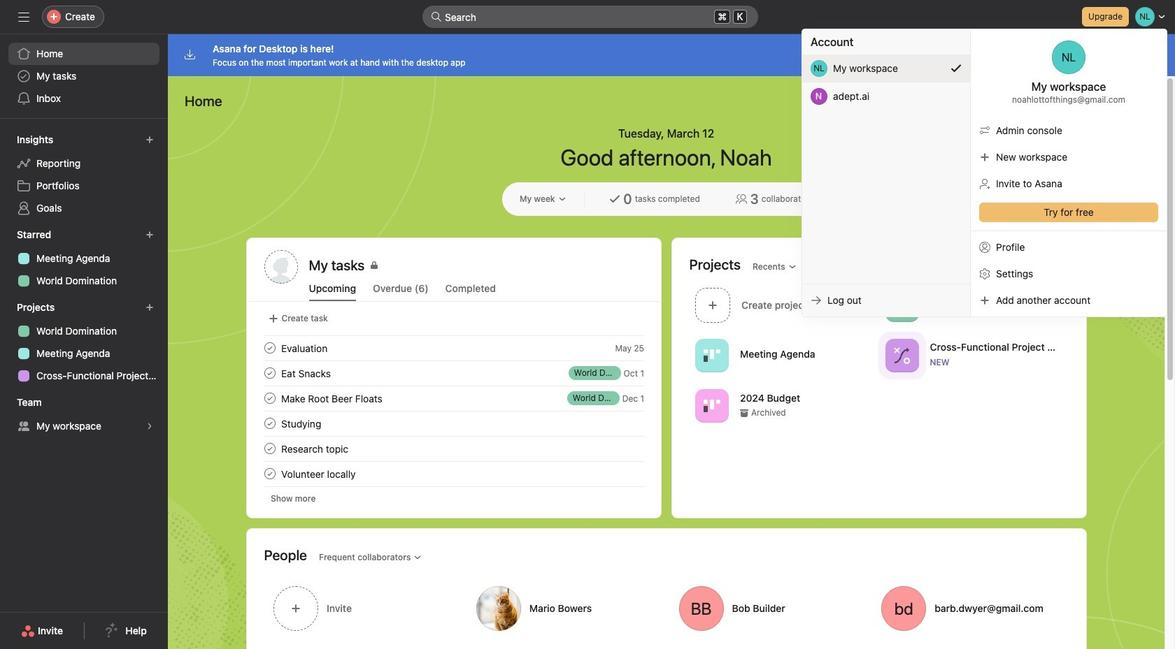 Task type: describe. For each thing, give the bounding box(es) containing it.
projects element
[[0, 295, 168, 390]]

mark complete image for 4th mark complete option from the bottom
[[261, 340, 278, 357]]

1 mark complete checkbox from the top
[[261, 390, 278, 407]]

Search tasks, projects, and more text field
[[423, 6, 758, 28]]

insights element
[[0, 127, 168, 222]]

board image
[[703, 398, 720, 415]]

add items to starred image
[[146, 231, 154, 239]]

starred element
[[0, 222, 168, 295]]

1 mark complete checkbox from the top
[[261, 340, 278, 357]]

new project or portfolio image
[[146, 304, 154, 312]]



Task type: locate. For each thing, give the bounding box(es) containing it.
0 vertical spatial mark complete image
[[261, 390, 278, 407]]

mark complete image
[[261, 340, 278, 357], [261, 365, 278, 382], [261, 416, 278, 432], [261, 466, 278, 483]]

2 mark complete checkbox from the top
[[261, 416, 278, 432]]

global element
[[0, 34, 168, 118]]

hide sidebar image
[[18, 11, 29, 22]]

2 mark complete checkbox from the top
[[261, 365, 278, 382]]

prominent image
[[431, 11, 442, 22]]

board image
[[703, 347, 720, 364]]

3 mark complete image from the top
[[261, 416, 278, 432]]

Mark complete checkbox
[[261, 340, 278, 357], [261, 365, 278, 382], [261, 441, 278, 458], [261, 466, 278, 483]]

new insights image
[[146, 136, 154, 144]]

1 vertical spatial mark complete image
[[261, 441, 278, 458]]

1 vertical spatial mark complete checkbox
[[261, 416, 278, 432]]

2 mark complete image from the top
[[261, 365, 278, 382]]

3 mark complete checkbox from the top
[[261, 441, 278, 458]]

mark complete image for second mark complete checkbox
[[261, 416, 278, 432]]

4 mark complete checkbox from the top
[[261, 466, 278, 483]]

add profile photo image
[[264, 250, 298, 284]]

2 mark complete image from the top
[[261, 441, 278, 458]]

mark complete image for first mark complete option from the bottom of the page
[[261, 466, 278, 483]]

rocket image
[[893, 297, 910, 314]]

mark complete image
[[261, 390, 278, 407], [261, 441, 278, 458]]

menu
[[802, 29, 1167, 317]]

Mark complete checkbox
[[261, 390, 278, 407], [261, 416, 278, 432]]

0 vertical spatial mark complete checkbox
[[261, 390, 278, 407]]

see details, my workspace image
[[146, 423, 154, 431]]

radio item
[[802, 55, 970, 83]]

mark complete image for third mark complete option from the bottom of the page
[[261, 365, 278, 382]]

line_and_symbols image
[[893, 347, 910, 364]]

4 mark complete image from the top
[[261, 466, 278, 483]]

None field
[[423, 6, 758, 28]]

1 mark complete image from the top
[[261, 390, 278, 407]]

teams element
[[0, 390, 168, 441]]

1 mark complete image from the top
[[261, 340, 278, 357]]



Task type: vqa. For each thing, say whether or not it's contained in the screenshot.
1 comment icon to the left More section actions icon
no



